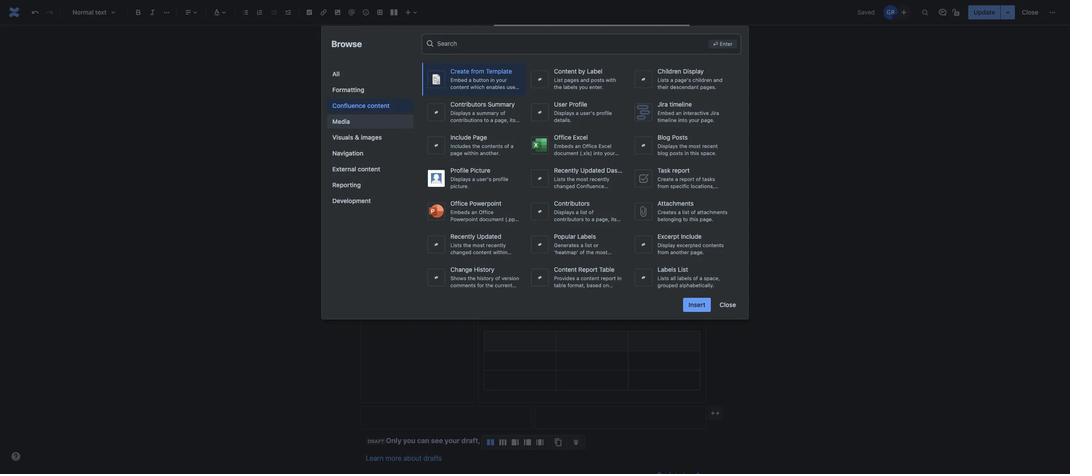 Task type: vqa. For each thing, say whether or not it's contained in the screenshot.


Task type: locate. For each thing, give the bounding box(es) containing it.
0 horizontal spatial embed
[[450, 77, 467, 83]]

1 horizontal spatial display
[[683, 67, 704, 75]]

lists inside labels list lists all labels of a space, grouped alphabetically.
[[658, 275, 669, 281]]

a down attachments
[[678, 209, 681, 215]]

or up report
[[593, 242, 598, 248]]

italic ⌘i image
[[147, 7, 158, 18]]

labels down pages
[[563, 84, 578, 90]]

2 horizontal spatial any
[[506, 91, 515, 97]]

to add a table at any time.
[[421, 155, 511, 163]]

changed up confluence.
[[450, 249, 471, 255]]

learn more about tables
[[366, 172, 443, 180]]

displays inside blog posts displays the most recent blog posts in this space.
[[658, 143, 678, 149]]

contributions
[[450, 117, 483, 123]]

page. inside the excerpt include display excerpted contents from another page.
[[690, 249, 704, 255]]

page. down excerpted
[[690, 249, 704, 255]]

popular labels generates a list or 'heatmap' of the most popular labels.
[[554, 233, 607, 262]]

learn down draft
[[366, 454, 384, 462]]

0 horizontal spatial into
[[450, 224, 460, 229]]

1 horizontal spatial recently
[[590, 176, 609, 182]]

close right adjust update settings icon
[[1022, 8, 1038, 16]]

1 learn from the top
[[366, 172, 384, 180]]

go wide image
[[710, 408, 721, 419]]

outdent ⇧tab image
[[268, 7, 279, 18]]

displays up picture.
[[450, 176, 471, 182]]

update
[[974, 8, 995, 16]]

include inside include page includes the contents of a page within another.
[[450, 134, 471, 141]]

0 horizontal spatial user's
[[477, 176, 491, 182]]

your up dashboard
[[604, 150, 615, 156]]

1 vertical spatial learn
[[366, 454, 384, 462]]

adjust update settings image
[[1003, 7, 1013, 18]]

create up pre-
[[450, 67, 469, 75]]

blog inside blog posts displays the most recent blog posts in this space.
[[658, 150, 668, 156]]

of left the attachments
[[691, 209, 696, 215]]

1 more from the top
[[385, 172, 402, 180]]

posts.
[[483, 290, 498, 295]]

1 horizontal spatial time.
[[493, 155, 511, 163]]

work—if
[[415, 240, 440, 248]]

display inside the excerpt include display excerpted contents from another page.
[[658, 242, 675, 248]]

from left another
[[658, 249, 669, 255]]

labels
[[577, 233, 596, 240], [658, 266, 676, 273]]

in inside recently updated dashboard lists the most recently changed confluence content in a dashboard view style.
[[574, 190, 578, 196]]

create up shows
[[446, 264, 466, 272]]

1 horizontal spatial embed
[[658, 110, 674, 116]]

any inside create from template embed a button in your content which enables users to create content from any pre-defined template.
[[506, 91, 515, 97]]

a inside content report table provides a content report in table format, based on labels.
[[576, 275, 579, 281]]

0 vertical spatial updated
[[580, 167, 605, 174]]

most
[[689, 143, 701, 149], [576, 176, 588, 182], [473, 242, 485, 248], [595, 249, 607, 255]]

into for office powerpoint
[[450, 224, 460, 229]]

into down 'interactive'
[[678, 117, 687, 123]]

user's for picture
[[477, 176, 491, 182]]

1 vertical spatial this
[[689, 216, 698, 222]]

mention image
[[346, 7, 357, 18]]

recently for recently updated dashboard
[[554, 167, 579, 174]]

from inside task report create a report of tasks from specific locations, people, status and more.
[[658, 183, 669, 189]]

on
[[603, 282, 609, 288]]

into up recently updated lists the most recently changed content within confluence.
[[450, 224, 460, 229]]

a inside create from template embed a button in your content which enables users to create content from any pre-defined template.
[[469, 77, 472, 83]]

updated down (.xls)
[[580, 167, 605, 174]]

attachments creates a list of attachments belonging to this page.
[[658, 200, 728, 222]]

a down its
[[511, 143, 514, 149]]

content inside content report table provides a content report in table format, based on labels.
[[554, 266, 577, 273]]

2 content from the top
[[554, 266, 577, 273]]

page down the includes
[[450, 150, 463, 156]]

remove image
[[571, 437, 581, 448]]

0 vertical spatial jira
[[658, 100, 668, 108]]

at down "unpublished"
[[430, 288, 436, 296]]

1 horizontal spatial into
[[594, 150, 603, 156]]

recently up dashboard
[[590, 176, 609, 182]]

profile down another.
[[493, 176, 508, 182]]

draft, down without
[[372, 276, 389, 284]]

page. down 'interactive'
[[701, 117, 715, 123]]

all
[[670, 275, 676, 281]]

editor toolbar toolbar
[[482, 435, 585, 459]]

embeds inside office excel embeds an office excel document (.xls) into your confluence page.
[[554, 143, 574, 149]]

2 vertical spatial page
[[450, 290, 463, 295]]

left sidebar image
[[522, 437, 533, 448]]

report
[[578, 266, 598, 273]]

undo ⌘z image
[[30, 7, 41, 18]]

2 horizontal spatial and
[[714, 77, 723, 83]]

action item image
[[304, 7, 315, 18]]

embeds inside office powerpoint embeds an office powerpoint document (.ppt) into your confluence page.
[[450, 209, 470, 215]]

updated inside recently updated lists the most recently changed content within confluence.
[[477, 233, 501, 240]]

the up report
[[586, 249, 594, 255]]

profile right user
[[569, 100, 587, 108]]

0 vertical spatial create
[[457, 91, 472, 97]]

1 vertical spatial contributors
[[554, 200, 590, 207]]

1 vertical spatial list
[[678, 266, 688, 273]]

0 horizontal spatial recently
[[450, 233, 475, 240]]

1 vertical spatial draft,
[[461, 437, 480, 445]]

1 horizontal spatial profile
[[596, 110, 612, 116]]

1 vertical spatial include
[[681, 233, 702, 240]]

table
[[452, 155, 469, 163], [554, 282, 566, 288]]

displays
[[450, 110, 471, 116], [554, 110, 574, 116], [658, 143, 678, 149], [450, 176, 471, 182]]

recent
[[702, 143, 718, 149]]

about left the drafts
[[403, 454, 422, 462]]

1 horizontal spatial document
[[554, 150, 578, 156]]

1 vertical spatial into
[[594, 150, 603, 156]]

table down provides
[[554, 282, 566, 288]]

0 vertical spatial excel
[[573, 134, 588, 141]]

of inside labels list lists all labels of a space, grouped alphabetically.
[[693, 275, 698, 281]]

1 horizontal spatial labels
[[658, 266, 676, 273]]

type
[[376, 155, 395, 163]]

report inside content report table provides a content report in table format, based on labels.
[[601, 275, 616, 281]]

jira down their
[[658, 100, 668, 108]]

list right the generates
[[585, 242, 592, 248]]

contributors down dashboard
[[554, 200, 590, 207]]

labels. inside content report table provides a content report in table format, based on labels.
[[554, 290, 570, 295]]

0 vertical spatial display
[[683, 67, 704, 75]]

an
[[676, 110, 682, 116], [575, 143, 581, 149], [471, 209, 477, 215], [399, 276, 407, 284]]

confluence inside 'confluence autosaves your content as you work—if you select'
[[366, 228, 402, 236]]

1 vertical spatial page
[[449, 276, 465, 284]]

embeds
[[554, 143, 574, 149], [450, 209, 470, 215]]

and up pages. at top
[[714, 77, 723, 83]]

a inside in the editor without publishing, you'll create a draft, or an unpublished page you can get back to at any time.
[[366, 276, 370, 284]]

an inside office powerpoint embeds an office powerpoint document (.ppt) into your confluence page.
[[471, 209, 477, 215]]

0 vertical spatial contributors
[[450, 100, 486, 108]]

the inside include page includes the contents of a page within another.
[[472, 143, 480, 149]]

1 vertical spatial timeline
[[658, 117, 677, 123]]

profile for picture
[[493, 176, 508, 182]]

in inside in the editor without publishing, you'll create a draft, or an unpublished page you can get back to at any time.
[[411, 252, 417, 260]]

embeds down picture.
[[450, 209, 470, 215]]

2 more from the top
[[385, 454, 402, 462]]

of for include page
[[504, 143, 509, 149]]

embed up blog
[[658, 110, 674, 116]]

user's
[[580, 110, 595, 116], [477, 176, 491, 182]]

close button right insert button
[[714, 298, 741, 312]]

at up picture
[[471, 155, 477, 163]]

posts
[[672, 134, 688, 141]]

table image
[[375, 7, 385, 18]]

more for learn more about drafts
[[385, 454, 402, 462]]

a down without
[[366, 276, 370, 284]]

insert
[[689, 301, 705, 308]]

format,
[[568, 282, 585, 288]]

0 vertical spatial profile
[[569, 100, 587, 108]]

confluence inside office excel embeds an office excel document (.xls) into your confluence page.
[[554, 157, 582, 163]]

select
[[366, 252, 385, 260]]

unpublished
[[408, 276, 447, 284]]

1 horizontal spatial close button
[[1017, 5, 1044, 19]]

0 horizontal spatial jira
[[658, 100, 668, 108]]

share
[[520, 437, 539, 445]]

2 vertical spatial into
[[450, 224, 460, 229]]

0 vertical spatial any
[[506, 91, 515, 97]]

more for learn more about tables
[[385, 172, 402, 180]]

0 vertical spatial draft,
[[372, 276, 389, 284]]

0 vertical spatial at
[[471, 155, 477, 163]]

0 vertical spatial content
[[554, 67, 577, 75]]

'heatmap'
[[554, 249, 578, 255]]

1 vertical spatial user's
[[477, 176, 491, 182]]

displays up details.
[[554, 110, 574, 116]]

profile down to add a table at any time.
[[450, 167, 469, 174]]

1 vertical spatial labels
[[658, 266, 676, 273]]

0 horizontal spatial profile
[[493, 176, 508, 182]]

1 vertical spatial within
[[493, 249, 507, 255]]

browse dialog
[[322, 26, 748, 360]]

0 vertical spatial embed
[[450, 77, 467, 83]]

children display lists a page's children and their descendant pages.
[[658, 67, 723, 90]]

an left 'interactive'
[[676, 110, 682, 116]]

contributors up contributions
[[450, 100, 486, 108]]

within for page
[[464, 150, 478, 156]]

enables
[[486, 84, 505, 90]]

create
[[450, 67, 469, 75], [658, 176, 674, 182]]

into inside office powerpoint embeds an office powerpoint document (.ppt) into your confluence page.
[[450, 224, 460, 229]]

the inside recently updated dashboard lists the most recently changed confluence content in a dashboard view style.
[[567, 176, 575, 182]]

an up 'get'
[[399, 276, 407, 284]]

displays for contributors
[[450, 110, 471, 116]]

changed up style.
[[554, 183, 575, 189]]

can left see
[[417, 437, 429, 445]]

display down excerpt
[[658, 242, 675, 248]]

an for excel
[[575, 143, 581, 149]]

include up excerpted
[[681, 233, 702, 240]]

page.
[[701, 117, 715, 123], [583, 157, 597, 163], [700, 216, 713, 222], [502, 224, 516, 229], [690, 249, 704, 255]]

contributors inside button
[[554, 200, 590, 207]]

within down the includes
[[464, 150, 478, 156]]

an inside office excel embeds an office excel document (.xls) into your confluence page.
[[575, 143, 581, 149]]

close inside browse dialog
[[720, 301, 736, 308]]

jira
[[658, 100, 668, 108], [710, 110, 719, 116]]

popular
[[554, 233, 576, 240]]

you left enter.
[[579, 84, 588, 90]]

0 vertical spatial list
[[682, 209, 689, 215]]

1 vertical spatial display
[[658, 242, 675, 248]]

an up (.xls)
[[575, 143, 581, 149]]

three columns with sidebars image
[[535, 437, 545, 448]]

of down "form."
[[504, 143, 509, 149]]

people,
[[658, 190, 676, 196]]

and down by
[[580, 77, 589, 83]]

document for excel
[[554, 150, 578, 156]]

you
[[579, 84, 588, 90], [401, 240, 413, 248], [442, 240, 453, 248], [366, 288, 378, 296], [403, 437, 415, 445], [506, 437, 518, 445]]

display up children
[[683, 67, 704, 75]]

1 horizontal spatial list
[[678, 266, 688, 273]]

into inside jira timeline embed an interactive jira timeline into your page.
[[678, 117, 687, 123]]

greg robinson image
[[884, 5, 898, 19]]

of right 'heatmap'
[[580, 249, 585, 255]]

excel up (.xls)
[[573, 134, 588, 141]]

within inside recently updated lists the most recently changed content within confluence.
[[493, 249, 507, 255]]

or inside in the editor without publishing, you'll create a draft, or an unpublished page you can get back to at any time.
[[391, 276, 397, 284]]

page inside change history shows the history of version comments for the current page or blog posts.
[[450, 290, 463, 295]]

1 vertical spatial close
[[720, 301, 736, 308]]

all button
[[327, 67, 413, 81]]

create inside create from template embed a button in your content which enables users to create content from any pre-defined template.
[[457, 91, 472, 97]]

recently
[[554, 167, 579, 174], [450, 233, 475, 240]]

0 horizontal spatial posts
[[591, 77, 604, 83]]

about for tables
[[403, 172, 422, 180]]

into inside office excel embeds an office excel document (.xls) into your confluence page.
[[594, 150, 603, 156]]

emoji image
[[361, 7, 371, 18]]

it.
[[568, 437, 575, 445]]

media button
[[327, 115, 413, 129]]

2 learn from the top
[[366, 454, 384, 462]]

and inside the 'children display lists a page's children and their descendant pages.'
[[714, 77, 723, 83]]

numbered list ⌘⇧7 image
[[254, 7, 265, 18]]

confluence image
[[7, 5, 21, 19]]

1 content from the top
[[554, 67, 577, 75]]

timeline up 'interactive'
[[670, 100, 692, 108]]

to
[[450, 91, 455, 97], [484, 117, 489, 123], [423, 155, 430, 163], [683, 216, 688, 222], [422, 288, 428, 296], [560, 437, 567, 445]]

displays up contributions
[[450, 110, 471, 116]]

0 horizontal spatial labels.
[[554, 290, 570, 295]]

posts inside content by label list pages and posts with the labels you enter.
[[591, 77, 604, 83]]

content for content report table
[[554, 266, 577, 273]]

user's down picture
[[477, 176, 491, 182]]

lists up style.
[[554, 176, 565, 182]]

more down only
[[385, 454, 402, 462]]

1 vertical spatial create
[[658, 176, 674, 182]]

task
[[658, 167, 671, 174]]

template
[[486, 67, 512, 75]]

change
[[450, 266, 472, 273]]

can left 'get'
[[379, 288, 391, 296]]

0 vertical spatial blog
[[658, 150, 668, 156]]

creates
[[658, 209, 676, 215]]

labels inside content by label list pages and posts with the labels you enter.
[[563, 84, 578, 90]]

0 vertical spatial labels.
[[574, 257, 590, 262]]

more.
[[704, 190, 718, 196]]

contents inside include page includes the contents of a page within another.
[[482, 143, 503, 149]]

0 horizontal spatial can
[[379, 288, 391, 296]]

1 horizontal spatial table
[[554, 282, 566, 288]]

from
[[471, 67, 484, 75], [494, 91, 505, 97], [658, 183, 669, 189], [658, 249, 669, 255]]

of inside include page includes the contents of a page within another.
[[504, 143, 509, 149]]

status
[[677, 190, 692, 196]]

at
[[471, 155, 477, 163], [430, 288, 436, 296]]

of for task report
[[696, 176, 701, 182]]

external
[[332, 165, 356, 173]]

updated for lists
[[477, 233, 501, 240]]

a inside include page includes the contents of a page within another.
[[511, 143, 514, 149]]

navigation button
[[327, 146, 413, 160]]

1 vertical spatial recently
[[486, 242, 506, 248]]

copy image
[[553, 437, 563, 448]]

0 vertical spatial labels
[[577, 233, 596, 240]]

0 vertical spatial page
[[450, 150, 463, 156]]

⏎
[[713, 41, 718, 47]]

list
[[554, 77, 563, 83], [678, 266, 688, 273]]

changed
[[554, 183, 575, 189], [450, 249, 471, 255]]

the inside recently updated lists the most recently changed content within confluence.
[[463, 242, 471, 248]]

history
[[474, 266, 494, 273]]

most up dashboard
[[576, 176, 588, 182]]

(.xls)
[[580, 150, 592, 156]]

displays for blog
[[658, 143, 678, 149]]

1 horizontal spatial embeds
[[554, 143, 574, 149]]

profile inside user profile displays a user's profile details.
[[596, 110, 612, 116]]

and
[[580, 77, 589, 83], [714, 77, 723, 83], [694, 190, 703, 196]]

office down profile picture displays a user's profile picture.
[[479, 209, 494, 215]]

tasks
[[702, 176, 715, 182]]

embeds for excel
[[554, 143, 574, 149]]

contributors for contributors
[[554, 200, 590, 207]]

0 horizontal spatial close button
[[714, 298, 741, 312]]

2 vertical spatial any
[[438, 288, 449, 296]]

labels. down provides
[[554, 290, 570, 295]]

a down pages
[[576, 110, 579, 116]]

lists for labels list
[[658, 275, 669, 281]]

displays down blog
[[658, 143, 678, 149]]

you down without
[[366, 288, 378, 296]]

defined
[[461, 99, 479, 104]]

close button
[[1017, 5, 1044, 19], [714, 298, 741, 312]]

office powerpoint embeds an office powerpoint document (.ppt) into your confluence page.
[[450, 200, 519, 229]]

your down the template on the top left
[[496, 77, 507, 83]]

embed inside create from template embed a button in your content which enables users to create content from any pre-defined template.
[[450, 77, 467, 83]]

1 vertical spatial profile
[[450, 167, 469, 174]]

contents for include
[[703, 242, 724, 248]]

or
[[474, 124, 479, 130], [593, 242, 598, 248], [391, 276, 397, 284], [464, 290, 469, 295]]

1 vertical spatial embeds
[[450, 209, 470, 215]]

embed up pre-
[[450, 77, 467, 83]]

development
[[332, 197, 371, 204]]

tabular
[[476, 132, 493, 137]]

1 vertical spatial updated
[[477, 233, 501, 240]]

a inside attachments creates a list of attachments belonging to this page.
[[678, 209, 681, 215]]

recently for recently updated
[[450, 233, 475, 240]]

to down summary
[[484, 117, 489, 123]]

content inside 'confluence autosaves your content as you work—if you select'
[[366, 240, 390, 248]]

any down "unpublished"
[[438, 288, 449, 296]]

1 horizontal spatial changed
[[554, 183, 575, 189]]

in inside "contributors summary displays a summary of contributions to a page, its hierarchy or selected spaces, in tabular form."
[[471, 132, 475, 137]]

embeds down details.
[[554, 143, 574, 149]]

profile
[[569, 100, 587, 108], [450, 167, 469, 174]]

posts inside blog posts displays the most recent blog posts in this space.
[[670, 150, 683, 156]]

display inside the 'children display lists a page's children and their descendant pages.'
[[683, 67, 704, 75]]

of up page,
[[500, 110, 505, 116]]

list
[[682, 209, 689, 215], [585, 242, 592, 248]]

lists up confluence.
[[450, 242, 462, 248]]

of inside change history shows the history of version comments for the current page or blog posts.
[[495, 275, 500, 281]]

lists inside recently updated dashboard lists the most recently changed confluence content in a dashboard view style.
[[554, 176, 565, 182]]

most inside popular labels generates a list or 'heatmap' of the most popular labels.
[[595, 249, 607, 255]]

displays for profile
[[450, 176, 471, 182]]

profile
[[596, 110, 612, 116], [493, 176, 508, 182]]

a inside the 'children display lists a page's children and their descendant pages.'
[[670, 77, 673, 83]]

list inside content by label list pages and posts with the labels you enter.
[[554, 77, 563, 83]]

view
[[611, 190, 622, 196]]

1 horizontal spatial posts
[[670, 150, 683, 156]]

table down the includes
[[452, 155, 469, 163]]

indent tab image
[[282, 7, 293, 18]]

displays inside user profile displays a user's profile details.
[[554, 110, 574, 116]]

an for powerpoint
[[471, 209, 477, 215]]

a inside popular labels generates a list or 'heatmap' of the most popular labels.
[[580, 242, 583, 248]]

1 horizontal spatial create
[[658, 176, 674, 182]]

page down change in the left bottom of the page
[[449, 276, 465, 284]]

list inside popular labels generates a list or 'heatmap' of the most popular labels.
[[585, 242, 592, 248]]

0 horizontal spatial embeds
[[450, 209, 470, 215]]

1 about from the top
[[403, 172, 422, 180]]

any down users
[[506, 91, 515, 97]]

0 horizontal spatial at
[[430, 288, 436, 296]]

0 horizontal spatial include
[[450, 134, 471, 141]]

user's inside profile picture displays a user's profile picture.
[[477, 176, 491, 182]]

1 vertical spatial contents
[[703, 242, 724, 248]]

with
[[606, 77, 616, 83]]

or up page
[[474, 124, 479, 130]]

list down another
[[678, 266, 688, 273]]

as
[[392, 240, 400, 248]]

1 horizontal spatial contents
[[703, 242, 724, 248]]

create up defined
[[457, 91, 472, 97]]

1 vertical spatial posts
[[670, 150, 683, 156]]

0 vertical spatial within
[[464, 150, 478, 156]]

your
[[496, 77, 507, 83], [689, 117, 700, 123], [604, 150, 615, 156], [461, 224, 472, 229], [438, 228, 452, 236], [445, 437, 460, 445]]

document for powerpoint
[[479, 216, 504, 222]]

0 horizontal spatial labels
[[563, 84, 578, 90]]

1 horizontal spatial profile
[[569, 100, 587, 108]]

0 vertical spatial user's
[[580, 110, 595, 116]]

of up alphabetically.
[[693, 275, 698, 281]]

confluence down formatting
[[332, 102, 366, 109]]

a up specific
[[675, 176, 678, 182]]

1 vertical spatial profile
[[493, 176, 508, 182]]

layouts image
[[389, 7, 399, 18]]

user's down enter.
[[580, 110, 595, 116]]

redo ⌘⇧z image
[[44, 7, 55, 18]]

get
[[393, 288, 403, 296]]

lists up their
[[658, 77, 669, 83]]

your inside office powerpoint embeds an office powerpoint document (.ppt) into your confluence page.
[[461, 224, 472, 229]]

0 horizontal spatial create
[[450, 67, 469, 75]]

0 horizontal spatial contents
[[482, 143, 503, 149]]

1 vertical spatial embed
[[658, 110, 674, 116]]

dashboard
[[607, 167, 638, 174]]

0 vertical spatial list
[[554, 77, 563, 83]]

create inside task report create a report of tasks from specific locations, people, status and more.
[[658, 176, 674, 182]]

learn
[[366, 172, 384, 180], [366, 454, 384, 462]]

or inside "contributors summary displays a summary of contributions to a page, its hierarchy or selected spaces, in tabular form."
[[474, 124, 479, 130]]

of inside task report create a report of tasks from specific locations, people, status and more.
[[696, 176, 701, 182]]

to down "unpublished"
[[422, 288, 428, 296]]

your inside 'confluence autosaves your content as you work—if you select'
[[438, 228, 452, 236]]

lists for children display
[[658, 77, 669, 83]]

display
[[683, 67, 704, 75], [658, 242, 675, 248]]

in inside content report table provides a content report in table format, based on labels.
[[617, 275, 622, 281]]

recently up history
[[486, 242, 506, 248]]

1 vertical spatial table
[[554, 282, 566, 288]]

list inside labels list lists all labels of a space, grouped alphabetically.
[[678, 266, 688, 273]]

0 vertical spatial document
[[554, 150, 578, 156]]

0 vertical spatial recently
[[590, 176, 609, 182]]

0 vertical spatial into
[[678, 117, 687, 123]]

1 horizontal spatial at
[[471, 155, 477, 163]]

2 vertical spatial report
[[601, 275, 616, 281]]

page. inside jira timeline embed an interactive jira timeline into your page.
[[701, 117, 715, 123]]

page. down (.ppt)
[[502, 224, 516, 229]]

1 vertical spatial close button
[[714, 298, 741, 312]]

0 horizontal spatial list
[[554, 77, 563, 83]]

and down locations,
[[694, 190, 703, 196]]

0 vertical spatial profile
[[596, 110, 612, 116]]

media
[[332, 118, 350, 125]]

profile inside profile picture displays a user's profile picture.
[[493, 176, 508, 182]]

0 vertical spatial recently
[[554, 167, 579, 174]]

descendant
[[670, 84, 699, 90]]

close button right adjust update settings icon
[[1017, 5, 1044, 19]]

your inside office excel embeds an office excel document (.xls) into your confluence page.
[[604, 150, 615, 156]]

0 horizontal spatial contributors
[[450, 100, 486, 108]]

a left dashboard
[[580, 190, 583, 196]]

of for labels list
[[693, 275, 698, 281]]

learn down 'type'
[[366, 172, 384, 180]]

content up pages
[[554, 67, 577, 75]]

lists inside the 'children display lists a page's children and their descendant pages.'
[[658, 77, 669, 83]]

profile picture displays a user's profile picture.
[[450, 167, 508, 189]]

2 about from the top
[[403, 454, 422, 462]]



Task type: describe. For each thing, give the bounding box(es) containing it.
0 vertical spatial table
[[452, 155, 469, 163]]

images
[[361, 134, 382, 141]]

0 horizontal spatial excel
[[573, 134, 588, 141]]

for
[[477, 282, 484, 288]]

page's
[[675, 77, 691, 83]]

you up editor
[[442, 240, 453, 248]]

two columns image
[[485, 437, 496, 448]]

editor
[[430, 252, 449, 260]]

profile inside user profile displays a user's profile details.
[[569, 100, 587, 108]]

embed inside jira timeline embed an interactive jira timeline into your page.
[[658, 110, 674, 116]]

a inside labels list lists all labels of a space, grouped alphabetically.
[[699, 275, 702, 281]]

label
[[587, 67, 602, 75]]

three columns image
[[498, 437, 508, 448]]

a inside profile picture displays a user's profile picture.
[[472, 176, 475, 182]]

office down details.
[[554, 134, 571, 141]]

alphabetically.
[[679, 282, 714, 288]]

profile for profile
[[596, 110, 612, 116]]

you right only
[[403, 437, 415, 445]]

link image
[[318, 7, 329, 18]]

enter.
[[589, 84, 603, 90]]

office down picture.
[[450, 200, 468, 207]]

displays for user
[[554, 110, 574, 116]]

include inside the excerpt include display excerpted contents from another page.
[[681, 233, 702, 240]]

excerpted
[[677, 242, 701, 248]]

table
[[599, 266, 614, 273]]

advanced search image
[[426, 39, 435, 48]]

details.
[[554, 117, 572, 123]]

of for change history
[[495, 275, 500, 281]]

right sidebar image
[[510, 437, 520, 448]]

page inside include page includes the contents of a page within another.
[[450, 150, 463, 156]]

labels inside popular labels generates a list or 'heatmap' of the most popular labels.
[[577, 233, 596, 240]]

list inside attachments creates a list of attachments belonging to this page.
[[682, 209, 689, 215]]

draft
[[368, 439, 384, 444]]

and inside content by label list pages and posts with the labels you enter.
[[580, 77, 589, 83]]

0 vertical spatial timeline
[[670, 100, 692, 108]]

page
[[473, 134, 487, 141]]

to left add
[[423, 155, 430, 163]]

(.ppt)
[[505, 216, 519, 222]]

close for the topmost close button
[[1022, 8, 1038, 16]]

confluence inside "confluence content" button
[[332, 102, 366, 109]]

space.
[[701, 150, 717, 156]]

content inside recently updated lists the most recently changed content within confluence.
[[473, 249, 492, 255]]

contents for page
[[482, 143, 503, 149]]

user's for profile
[[580, 110, 595, 116]]

task report create a report of tasks from specific locations, people, status and more.
[[658, 167, 718, 196]]

to inside in the editor without publishing, you'll create a draft, or an unpublished page you can get back to at any time.
[[422, 288, 428, 296]]

a inside task report create a report of tasks from specific locations, people, status and more.
[[675, 176, 678, 182]]

1 horizontal spatial any
[[479, 155, 491, 163]]

shows
[[450, 275, 466, 281]]

close for close button to the bottom
[[720, 301, 736, 308]]

autosaves
[[404, 228, 436, 236]]

add image, video, or file image
[[332, 7, 343, 18]]

change history shows the history of version comments for the current page or blog posts.
[[450, 266, 519, 295]]

lists for recently updated
[[450, 242, 462, 248]]

your right see
[[445, 437, 460, 445]]

content down navigation button
[[358, 165, 380, 173]]

changed inside recently updated dashboard lists the most recently changed confluence content in a dashboard view style.
[[554, 183, 575, 189]]

visuals & images button
[[327, 130, 413, 145]]

this inside attachments creates a list of attachments belonging to this page.
[[689, 216, 698, 222]]

version
[[502, 275, 519, 281]]

from inside the excerpt include display excerpted contents from another page.
[[658, 249, 669, 255]]

enter
[[720, 41, 733, 47]]

labels inside labels list lists all labels of a space, grouped alphabetically.
[[677, 275, 692, 281]]

learn for learn more about drafts
[[366, 454, 384, 462]]

profile inside profile picture displays a user's profile picture.
[[450, 167, 469, 174]]

you left left sidebar icon
[[506, 437, 518, 445]]

can inside in the editor without publishing, you'll create a draft, or an unpublished page you can get back to at any time.
[[379, 288, 391, 296]]

contributors for contributors summary displays a summary of contributions to a page, its hierarchy or selected spaces, in tabular form.
[[450, 100, 486, 108]]

the inside content by label list pages and posts with the labels you enter.
[[554, 84, 562, 90]]

pre-
[[450, 99, 461, 104]]

picture.
[[450, 183, 469, 189]]

to inside "contributors summary displays a summary of contributions to a page, its hierarchy or selected spaces, in tabular form."
[[484, 117, 489, 123]]

most inside recently updated dashboard lists the most recently changed confluence content in a dashboard view style.
[[576, 176, 588, 182]]

a up selected
[[490, 117, 493, 123]]

0 vertical spatial close button
[[1017, 5, 1044, 19]]

content down the which
[[474, 91, 492, 97]]

labels. inside popular labels generates a list or 'heatmap' of the most popular labels.
[[574, 257, 590, 262]]

confluence autosaves your content as you work—if you select
[[366, 228, 455, 260]]

only
[[386, 437, 402, 445]]

an inside in the editor without publishing, you'll create a draft, or an unpublished page you can get back to at any time.
[[399, 276, 407, 284]]

reporting button
[[327, 178, 413, 192]]

pages.
[[700, 84, 716, 90]]

page. inside office powerpoint embeds an office powerpoint document (.ppt) into your confluence page.
[[502, 224, 516, 229]]

update button
[[968, 5, 1000, 19]]

attachments
[[697, 209, 728, 215]]

about for drafts
[[403, 454, 422, 462]]

recently inside recently updated dashboard lists the most recently changed confluence content in a dashboard view style.
[[590, 176, 609, 182]]

summary
[[477, 110, 499, 116]]

search field
[[437, 35, 705, 51]]

the inside popular labels generates a list or 'heatmap' of the most popular labels.
[[586, 249, 594, 255]]

popular
[[554, 257, 572, 262]]

time. inside in the editor without publishing, you'll create a draft, or an unpublished page you can get back to at any time.
[[451, 288, 467, 296]]

link
[[546, 437, 558, 445]]

table inside content report table provides a content report in table format, based on labels.
[[554, 282, 566, 288]]

labels list lists all labels of a space, grouped alphabetically.
[[658, 266, 720, 288]]

see
[[431, 437, 443, 445]]

labels inside labels list lists all labels of a space, grouped alphabetically.
[[658, 266, 676, 273]]

excerpt include display excerpted contents from another page.
[[658, 233, 724, 255]]

create inside in the editor without publishing, you'll create a draft, or an unpublished page you can get back to at any time.
[[446, 264, 466, 272]]

template.
[[481, 99, 504, 104]]

based
[[587, 282, 601, 288]]

a inside recently updated dashboard lists the most recently changed confluence content in a dashboard view style.
[[580, 190, 583, 196]]

a left 'link'
[[540, 437, 544, 445]]

children
[[658, 67, 681, 75]]

content up pre-
[[450, 84, 469, 90]]

locations,
[[691, 183, 714, 189]]

reporting
[[332, 181, 361, 189]]

content inside recently updated dashboard lists the most recently changed confluence content in a dashboard view style.
[[554, 190, 573, 196]]

children
[[693, 77, 712, 83]]

and inside task report create a report of tasks from specific locations, people, status and more.
[[694, 190, 703, 196]]

learn for learn more about tables
[[366, 172, 384, 180]]

1 horizontal spatial draft,
[[461, 437, 480, 445]]

at inside in the editor without publishing, you'll create a draft, or an unpublished page you can get back to at any time.
[[430, 288, 436, 296]]

back
[[405, 288, 420, 296]]

includes
[[450, 143, 471, 149]]

recently updated dashboard lists the most recently changed confluence content in a dashboard view style.
[[554, 167, 638, 203]]

in inside blog posts displays the most recent blog posts in this space.
[[685, 150, 689, 156]]

confluence inside office powerpoint embeds an office powerpoint document (.ppt) into your confluence page.
[[473, 224, 501, 229]]

this inside blog posts displays the most recent blog posts in this space.
[[690, 150, 699, 156]]

you inside content by label list pages and posts with the labels you enter.
[[579, 84, 588, 90]]

external content
[[332, 165, 380, 173]]

to inside attachments creates a list of attachments belonging to this page.
[[683, 216, 688, 222]]

draft only you can see your draft, unless you share a link to it.
[[368, 437, 575, 445]]

most inside recently updated lists the most recently changed content within confluence.
[[473, 242, 485, 248]]

selected
[[481, 124, 502, 130]]

content inside content report table provides a content report in table format, based on labels.
[[581, 275, 599, 281]]

you'll
[[428, 264, 444, 272]]

&
[[355, 134, 359, 141]]

in the editor without publishing, you'll create a draft, or an unpublished page you can get back to at any time.
[[366, 252, 468, 296]]

confluence image
[[7, 5, 21, 19]]

most inside blog posts displays the most recent blog posts in this space.
[[689, 143, 701, 149]]

into for office excel
[[594, 150, 603, 156]]

of for contributors summary
[[500, 110, 505, 116]]

0 vertical spatial powerpoint
[[469, 200, 501, 207]]

the inside blog posts displays the most recent blog posts in this space.
[[679, 143, 687, 149]]

its
[[510, 117, 516, 123]]

changed inside recently updated lists the most recently changed content within confluence.
[[450, 249, 471, 255]]

the up comments on the bottom left of page
[[468, 275, 476, 281]]

page,
[[495, 117, 508, 123]]

1 vertical spatial jira
[[710, 110, 719, 116]]

from up button
[[471, 67, 484, 75]]

user profile displays a user's profile details.
[[554, 100, 612, 123]]

1 horizontal spatial excel
[[599, 143, 611, 149]]

you right "as"
[[401, 240, 413, 248]]

page. inside office excel embeds an office excel document (.xls) into your confluence page.
[[583, 157, 597, 163]]

create inside create from template embed a button in your content which enables users to create content from any pre-defined template.
[[450, 67, 469, 75]]

bullet list ⌘⇧8 image
[[240, 7, 251, 18]]

another.
[[480, 150, 500, 156]]

1 horizontal spatial can
[[417, 437, 429, 445]]

formatting
[[332, 86, 364, 93]]

1 vertical spatial report
[[679, 176, 694, 182]]

any inside in the editor without publishing, you'll create a draft, or an unpublished page you can get back to at any time.
[[438, 288, 449, 296]]

create from template embed a button in your content which enables users to create content from any pre-defined template.
[[450, 67, 520, 104]]

embeds for powerpoint
[[450, 209, 470, 215]]

their
[[658, 84, 669, 90]]

confluence.
[[450, 257, 480, 262]]

content down formatting button
[[367, 102, 390, 109]]

to left it.
[[560, 437, 567, 445]]

summary
[[488, 100, 515, 108]]

recently inside recently updated lists the most recently changed content within confluence.
[[486, 242, 506, 248]]

unless
[[482, 437, 504, 445]]

page. inside attachments creates a list of attachments belonging to this page.
[[700, 216, 713, 222]]

bold ⌘b image
[[133, 7, 144, 18]]

your inside create from template embed a button in your content which enables users to create content from any pre-defined template.
[[496, 77, 507, 83]]

formatting button
[[327, 83, 413, 97]]

1 vertical spatial powerpoint
[[450, 216, 478, 222]]

draft, inside in the editor without publishing, you'll create a draft, or an unpublished page you can get back to at any time.
[[372, 276, 389, 284]]

confluence inside recently updated dashboard lists the most recently changed confluence content in a dashboard view style.
[[576, 183, 604, 189]]

picture
[[470, 167, 490, 174]]

updated for dashboard
[[580, 167, 605, 174]]

of inside attachments creates a list of attachments belonging to this page.
[[691, 209, 696, 215]]

a up contributions
[[472, 110, 475, 116]]

blog
[[658, 134, 670, 141]]

content for content by label
[[554, 67, 577, 75]]

or inside change history shows the history of version comments for the current page or blog posts.
[[464, 290, 469, 295]]

current
[[495, 282, 512, 288]]

user
[[554, 100, 567, 108]]

0 vertical spatial report
[[672, 167, 690, 174]]

or inside popular labels generates a list or 'heatmap' of the most popular labels.
[[593, 242, 598, 248]]

publishing,
[[392, 264, 426, 272]]

content by label list pages and posts with the labels you enter.
[[554, 67, 616, 90]]

belonging
[[658, 216, 682, 222]]

from down enables
[[494, 91, 505, 97]]

the up posts. at bottom left
[[485, 282, 493, 288]]

hierarchy
[[450, 124, 473, 130]]

page inside in the editor without publishing, you'll create a draft, or an unpublished page you can get back to at any time.
[[449, 276, 465, 284]]

learn more about drafts link
[[366, 454, 442, 462]]

an for timeline
[[676, 110, 682, 116]]

specific
[[670, 183, 689, 189]]

blog inside change history shows the history of version comments for the current page or blog posts.
[[470, 290, 481, 295]]

style.
[[554, 198, 567, 203]]

within for updated
[[493, 249, 507, 255]]

of inside popular labels generates a list or 'heatmap' of the most popular labels.
[[580, 249, 585, 255]]

spaces,
[[450, 132, 469, 137]]

⏎ enter
[[713, 41, 733, 47]]

to inside create from template embed a button in your content which enables users to create content from any pre-defined template.
[[450, 91, 455, 97]]

contributors button
[[526, 195, 629, 228]]

attachments
[[658, 200, 694, 207]]

the inside in the editor without publishing, you'll create a draft, or an unpublished page you can get back to at any time.
[[418, 252, 429, 260]]

a right add
[[446, 155, 450, 163]]

office up (.xls)
[[582, 143, 597, 149]]

history
[[477, 275, 494, 281]]



